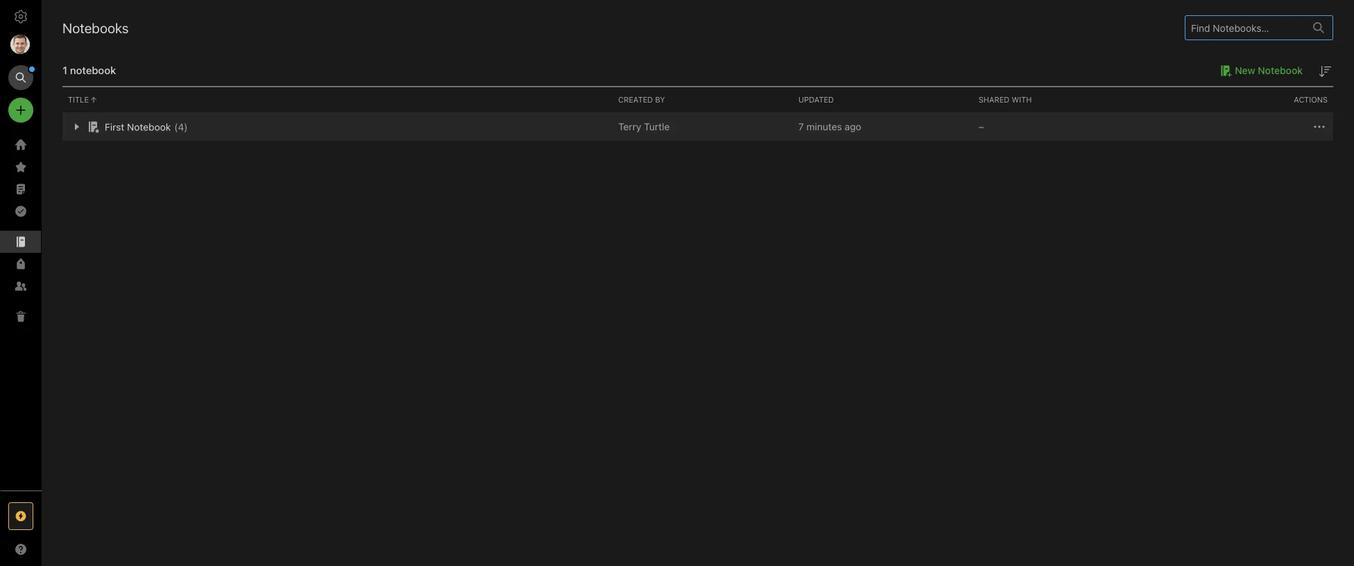 Task type: locate. For each thing, give the bounding box(es) containing it.
arrow image
[[65, 116, 87, 138]]

notebook
[[1258, 65, 1303, 76], [127, 121, 171, 133]]

Sort field
[[1317, 62, 1333, 80]]

(
[[174, 121, 178, 133]]

created
[[618, 95, 653, 104]]

notebook inside row
[[127, 121, 171, 133]]

actions
[[1294, 95, 1328, 104]]

updated button
[[793, 87, 973, 112]]

notebooks element
[[42, 0, 1354, 567]]

4
[[178, 121, 184, 133]]

updated
[[798, 95, 834, 104]]

terry turtle
[[618, 121, 670, 132]]

more actions image
[[1311, 119, 1328, 135]]

first notebook row
[[62, 113, 1333, 141]]

notebooks
[[62, 19, 129, 36]]

0 vertical spatial notebook
[[1258, 65, 1303, 76]]

Account field
[[0, 31, 42, 58]]

title
[[68, 95, 89, 104]]

notebook inside button
[[1258, 65, 1303, 76]]

row group
[[62, 113, 1333, 141]]

turtle
[[644, 121, 670, 132]]

row group containing terry turtle
[[62, 113, 1333, 141]]

Find Notebooks… text field
[[1185, 16, 1305, 39]]

by
[[655, 95, 665, 104]]

with
[[1012, 95, 1032, 104]]

More actions field
[[1311, 119, 1328, 135]]

settings image
[[12, 8, 29, 25]]

1 vertical spatial notebook
[[127, 121, 171, 133]]

notebook for new
[[1258, 65, 1303, 76]]

WHAT'S NEW field
[[0, 539, 42, 561]]

tree
[[0, 134, 42, 490]]

notebook left '(' on the left top of the page
[[127, 121, 171, 133]]

home image
[[12, 137, 29, 153]]

new
[[1235, 65, 1255, 76]]

terry
[[618, 121, 641, 132]]

0 horizontal spatial notebook
[[127, 121, 171, 133]]

notebook right new
[[1258, 65, 1303, 76]]

created by button
[[613, 87, 793, 112]]

sort options image
[[1317, 63, 1333, 80]]

7
[[798, 121, 804, 132]]

shared
[[979, 95, 1010, 104]]

1 horizontal spatial notebook
[[1258, 65, 1303, 76]]

title button
[[62, 87, 613, 112]]



Task type: vqa. For each thing, say whether or not it's contained in the screenshot.
me
no



Task type: describe. For each thing, give the bounding box(es) containing it.
row group inside notebooks 'element'
[[62, 113, 1333, 141]]

shared with button
[[973, 87, 1153, 112]]

created by
[[618, 95, 665, 104]]

)
[[184, 121, 188, 133]]

1
[[62, 64, 67, 76]]

new notebook button
[[1216, 62, 1303, 79]]

upgrade image
[[12, 508, 29, 525]]

1 notebook
[[62, 64, 116, 76]]

minutes
[[806, 121, 842, 132]]

first notebook ( 4 )
[[105, 121, 188, 133]]

notebook
[[70, 64, 116, 76]]

–
[[979, 121, 984, 132]]

new notebook
[[1235, 65, 1303, 76]]

account image
[[10, 35, 30, 54]]

shared with
[[979, 95, 1032, 104]]

7 minutes ago
[[798, 121, 861, 132]]

first
[[105, 121, 124, 133]]

notebook for first
[[127, 121, 171, 133]]

click to expand image
[[36, 541, 46, 558]]

ago
[[845, 121, 861, 132]]

actions button
[[1153, 87, 1333, 112]]



